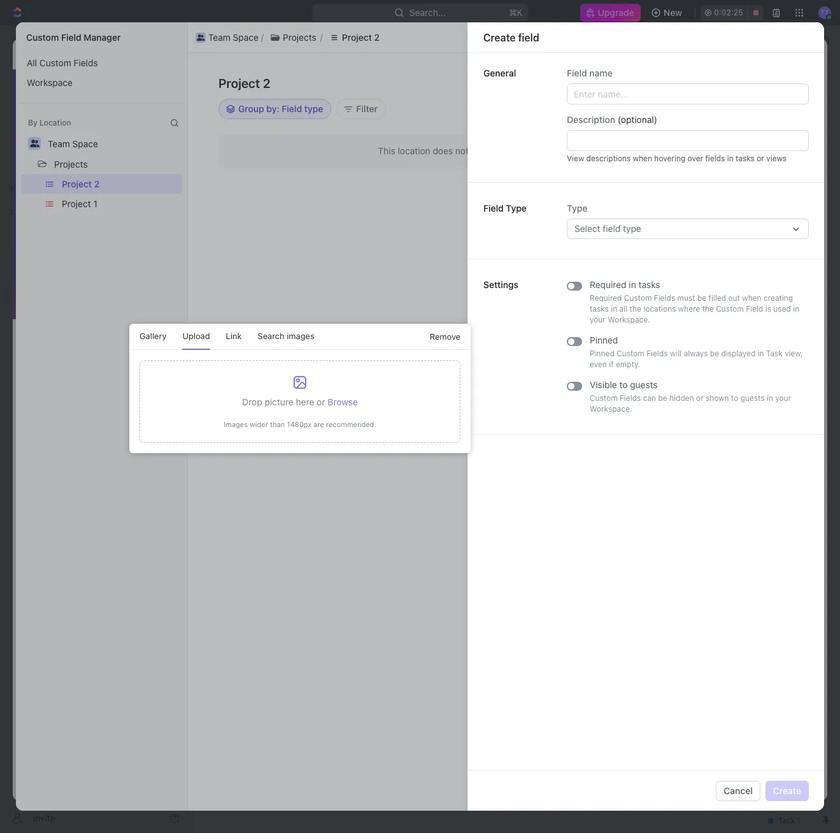 Task type: vqa. For each thing, say whether or not it's contained in the screenshot.
the leftmost 'to'
no



Task type: locate. For each thing, give the bounding box(es) containing it.
2 horizontal spatial do
[[716, 315, 727, 325]]

0 vertical spatial progress
[[658, 213, 690, 223]]

gallery
[[140, 331, 167, 341]]

be left filled
[[698, 293, 707, 303]]

fields up workspace button
[[74, 57, 98, 68]]

on
[[625, 48, 634, 58]]

project 2
[[342, 32, 380, 42], [352, 35, 390, 46], [219, 76, 271, 91], [221, 76, 297, 97], [62, 179, 100, 189]]

create one
[[589, 146, 630, 156]]

3 changed from the top
[[563, 213, 594, 223]]

custom up workspace
[[39, 57, 71, 68]]

create for new
[[719, 78, 747, 89]]

or left views
[[758, 154, 765, 163]]

13 right out
[[743, 284, 752, 294]]

1 14 mins from the top
[[743, 121, 771, 131]]

project 2 link
[[336, 33, 393, 48], [194, 48, 231, 59]]

add inside add task button
[[749, 82, 766, 92]]

14 mins up views
[[743, 142, 771, 151]]

2 vertical spatial do
[[716, 315, 727, 325]]

or left 'shown'
[[697, 393, 704, 403]]

12 mins
[[743, 315, 771, 325]]

be for guests
[[659, 393, 668, 403]]

be right can on the top of page
[[659, 393, 668, 403]]

team space button down location
[[42, 133, 104, 154]]

1 vertical spatial list
[[16, 53, 187, 92]]

descriptions
[[587, 154, 631, 163]]

added down the create one button
[[580, 162, 603, 172]]

task
[[768, 82, 787, 92], [767, 349, 783, 358]]

fields
[[74, 57, 98, 68], [545, 145, 569, 156], [655, 293, 676, 303], [647, 349, 669, 358], [620, 393, 642, 403]]

fields up clickbot
[[545, 145, 569, 156]]

(optional)
[[618, 114, 658, 125]]

home link
[[5, 62, 185, 82]]

1 progress from the top
[[658, 213, 690, 223]]

1 vertical spatial to do
[[647, 264, 673, 274]]

1 vertical spatial in progress
[[647, 284, 692, 294]]

7 mins from the top
[[754, 335, 771, 345]]

field inside required in tasks required custom fields must be filled out when creating tasks in all the locations where the custom field is used in your workspace.
[[747, 304, 764, 314]]

to do for added
[[704, 315, 727, 325]]

create for field
[[484, 32, 516, 43]]

to do down filled
[[704, 315, 727, 325]]

custom inside button
[[39, 57, 71, 68]]

do
[[680, 142, 690, 151], [660, 264, 670, 274], [716, 315, 727, 325]]

1 horizontal spatial activity
[[797, 100, 821, 108]]

1 horizontal spatial the
[[703, 304, 715, 314]]

complete
[[557, 223, 592, 233], [557, 295, 592, 304], [647, 315, 686, 325]]

user group image
[[13, 250, 23, 258]]

your up "tag"
[[590, 315, 606, 325]]

workspace. down all
[[608, 315, 651, 325]]

fields up locations
[[655, 293, 676, 303]]

project 1
[[62, 198, 97, 209]]

field up team space, , element
[[61, 32, 81, 43]]

do for added
[[716, 315, 727, 325]]

2 to complete from the top
[[555, 284, 700, 304]]

1 14 from the top
[[743, 121, 752, 131]]

the
[[630, 304, 642, 314], [703, 304, 715, 314]]

2 horizontal spatial /
[[331, 35, 333, 46]]

in progress
[[647, 213, 692, 223], [647, 284, 692, 294]]

project 2 button
[[323, 30, 386, 45], [56, 174, 182, 194]]

custom down visible
[[590, 393, 618, 403]]

14 mins up search tasks... text field
[[743, 121, 771, 131]]

1 horizontal spatial when
[[743, 293, 762, 303]]

2 horizontal spatial tasks
[[736, 154, 755, 163]]

1 horizontal spatial team space button
[[193, 30, 261, 45]]

search inside search button
[[639, 118, 668, 128]]

17
[[652, 48, 660, 58]]

1 vertical spatial 14 mins
[[743, 142, 771, 151]]

1 horizontal spatial or
[[697, 393, 704, 403]]

1 in progress from the top
[[647, 213, 692, 223]]

hidden
[[670, 393, 695, 403]]

1 vertical spatial guests
[[741, 393, 765, 403]]

do down filled
[[716, 315, 727, 325]]

search
[[639, 118, 668, 128], [258, 331, 285, 341]]

1 horizontal spatial search
[[639, 118, 668, 128]]

1 horizontal spatial add
[[749, 82, 766, 92]]

field type
[[484, 203, 527, 214]]

added
[[580, 162, 603, 172], [563, 335, 586, 345]]

projects button
[[264, 30, 323, 45], [48, 154, 94, 174]]

1 vertical spatial be
[[711, 349, 720, 358]]

add task
[[749, 82, 787, 92]]

fields inside visible to guests custom fields can be hidden or shown to guests in your workspace.
[[620, 393, 642, 403]]

None text field
[[567, 130, 810, 151]]

0 vertical spatial activity
[[537, 82, 582, 97]]

from up all
[[621, 284, 638, 294]]

add inside add existing field button
[[626, 78, 643, 89]]

1 horizontal spatial field
[[681, 78, 699, 89]]

field right the new
[[769, 78, 787, 89]]

custom right any
[[510, 145, 542, 156]]

guests right 'shown'
[[741, 393, 765, 403]]

guests up can on the top of page
[[631, 379, 658, 390]]

from down com
[[621, 213, 638, 223]]

or
[[758, 154, 765, 163], [697, 393, 704, 403], [317, 397, 325, 407]]

team space button up / project 2
[[193, 30, 261, 45]]

mins up search tasks... text field
[[754, 121, 771, 131]]

create down ⌘k at the right top
[[484, 32, 516, 43]]

in progress up locations
[[647, 284, 692, 294]]

2 horizontal spatial field
[[769, 78, 787, 89]]

by
[[28, 118, 37, 128]]

list
[[193, 30, 799, 45], [16, 53, 187, 92], [16, 174, 187, 214]]

the down filled
[[703, 304, 715, 314]]

1 vertical spatial search
[[258, 331, 285, 341]]

1 vertical spatial your
[[776, 393, 792, 403]]

in
[[728, 154, 734, 163], [650, 213, 656, 223], [630, 279, 637, 290], [650, 284, 656, 294], [612, 304, 618, 314], [794, 304, 800, 314], [758, 349, 765, 358], [768, 393, 774, 403]]

0 horizontal spatial add
[[626, 78, 643, 89]]

be
[[698, 293, 707, 303], [711, 349, 720, 358], [659, 393, 668, 403]]

search for search images
[[258, 331, 285, 341]]

0 horizontal spatial when
[[634, 154, 653, 163]]

tasks right fields
[[736, 154, 755, 163]]

complete down clickbot
[[557, 223, 592, 233]]

hide button
[[654, 147, 681, 162]]

0 vertical spatial your
[[590, 315, 606, 325]]

projects link
[[275, 33, 328, 48]]

mins up views
[[754, 142, 771, 151]]

fields inside pinned pinned custom fields will always be displayed in task view, even if empty.
[[647, 349, 669, 358]]

to complete down com
[[555, 213, 700, 233]]

when right one
[[634, 154, 653, 163]]

4 mins from the top
[[754, 213, 771, 223]]

here
[[296, 397, 315, 407]]

your down the view,
[[776, 393, 792, 403]]

empty.
[[616, 360, 641, 369]]

add existing field
[[626, 78, 699, 89]]

mins right fields
[[754, 162, 771, 172]]

0 vertical spatial in progress
[[647, 213, 692, 223]]

drop picture here or browse
[[242, 397, 358, 407]]

activity inside task sidebar content "section"
[[537, 82, 582, 97]]

1 vertical spatial 14
[[743, 142, 752, 151]]

1 pinned from the top
[[590, 335, 619, 346]]

1 vertical spatial do
[[660, 264, 670, 274]]

2 horizontal spatial or
[[758, 154, 765, 163]]

field right existing
[[681, 78, 699, 89]]

assignees
[[529, 149, 567, 159]]

0 horizontal spatial activity
[[537, 82, 582, 97]]

do up locations
[[660, 264, 670, 274]]

2 vertical spatial to do
[[704, 315, 727, 325]]

progress up locations
[[658, 284, 690, 294]]

14 for changed status from
[[743, 142, 752, 151]]

or right here
[[317, 397, 325, 407]]

task right the new
[[768, 82, 787, 92]]

3 mins from the top
[[754, 162, 771, 172]]

0 horizontal spatial team space link
[[84, 48, 134, 59]]

cancel button
[[717, 781, 761, 801]]

to do up locations
[[647, 264, 673, 274]]

2 from from the top
[[621, 193, 638, 202]]

required
[[590, 279, 627, 290], [590, 293, 623, 303]]

from down all
[[621, 315, 638, 325]]

0 vertical spatial pinned
[[590, 335, 619, 346]]

field left name at right top
[[567, 68, 588, 78]]

list link
[[284, 114, 302, 132]]

field up 12 mins
[[747, 304, 764, 314]]

tasks
[[736, 154, 755, 163], [639, 279, 661, 290], [590, 304, 609, 314]]

workspace. down visible
[[590, 404, 633, 414]]

team space link
[[198, 33, 268, 48], [84, 48, 134, 59]]

workspace. inside required in tasks required custom fields must be filled out when creating tasks in all the locations where the custom field is used in your workspace.
[[608, 315, 651, 325]]

2 horizontal spatial be
[[711, 349, 720, 358]]

1 vertical spatial tasks
[[639, 279, 661, 290]]

task sidebar navigation tab list
[[795, 77, 823, 152]]

when right out
[[743, 293, 762, 303]]

added for watcher:
[[580, 162, 603, 172]]

be right always
[[711, 349, 720, 358]]

locations
[[644, 304, 677, 314]]

5 changed from the top
[[563, 315, 594, 325]]

mins down 12 mins
[[754, 335, 771, 345]]

0 vertical spatial 13
[[743, 213, 752, 223]]

0 vertical spatial to complete
[[555, 213, 700, 233]]

tree
[[5, 222, 185, 394]]

0 vertical spatial 13 mins
[[743, 213, 771, 223]]

2 14 from the top
[[743, 142, 752, 151]]

5 changed status from from the top
[[561, 315, 640, 325]]

5 from from the top
[[621, 315, 638, 325]]

picture
[[265, 397, 294, 407]]

inbox
[[31, 88, 53, 99]]

14 mins for created this task
[[743, 121, 771, 131]]

or inside visible to guests custom fields can be hidden or shown to guests in your workspace.
[[697, 393, 704, 403]]

0 horizontal spatial tasks
[[590, 304, 609, 314]]

14 left views
[[743, 162, 752, 172]]

0 vertical spatial 14 mins
[[743, 121, 771, 131]]

0 horizontal spatial be
[[659, 393, 668, 403]]

create
[[484, 32, 516, 43], [719, 78, 747, 89], [589, 146, 614, 156], [774, 785, 802, 796]]

field down ⌘k at the right top
[[519, 32, 540, 43]]

team space button
[[193, 30, 261, 45], [42, 133, 104, 154]]

1 vertical spatial pinned
[[590, 349, 615, 358]]

browse
[[328, 397, 358, 407]]

0 vertical spatial when
[[634, 154, 653, 163]]

when
[[634, 154, 653, 163], [743, 293, 762, 303]]

be inside pinned pinned custom fields will always be displayed in task view, even if empty.
[[711, 349, 720, 358]]

1 vertical spatial 13 mins
[[743, 284, 771, 294]]

1 vertical spatial team space button
[[42, 133, 104, 154]]

4 changed status from from the top
[[561, 284, 640, 294]]

0 horizontal spatial projects button
[[48, 154, 94, 174]]

list containing team space
[[193, 30, 799, 45]]

14 up search tasks... text field
[[743, 121, 752, 131]]

2 changed status from from the top
[[561, 193, 640, 202]]

1 vertical spatial to complete
[[555, 284, 700, 304]]

search up hide
[[639, 118, 668, 128]]

1 horizontal spatial your
[[776, 393, 792, 403]]

2 inside project 2 link
[[384, 35, 390, 46]]

2 vertical spatial 14 mins
[[743, 162, 771, 172]]

13 mins up is
[[743, 284, 771, 294]]

1 vertical spatial workspace.
[[590, 404, 633, 414]]

complete down locations
[[647, 315, 686, 325]]

create field
[[484, 32, 540, 43]]

2 mins from the top
[[754, 142, 771, 151]]

13 mins down views
[[743, 213, 771, 223]]

create left the new
[[719, 78, 747, 89]]

3 changed status from from the top
[[561, 213, 640, 223]]

1 status from the top
[[597, 142, 619, 151]]

shown
[[706, 393, 730, 403]]

0 vertical spatial 14
[[743, 121, 752, 131]]

1 vertical spatial activity
[[797, 100, 821, 108]]

2 13 from the top
[[743, 284, 752, 294]]

custom up empty.
[[617, 349, 645, 358]]

general
[[484, 68, 517, 78]]

2
[[375, 32, 380, 42], [384, 35, 390, 46], [225, 48, 231, 59], [263, 76, 271, 91], [282, 76, 293, 97], [94, 179, 100, 189], [747, 335, 752, 345]]

mins down is
[[754, 315, 771, 325]]

0 vertical spatial added
[[580, 162, 603, 172]]

created
[[563, 121, 591, 131]]

3 14 from the top
[[743, 162, 752, 172]]

action
[[173, 574, 204, 585]]

when inside required in tasks required custom fields must be filled out when creating tasks in all the locations where the custom field is used in your workspace.
[[743, 293, 762, 303]]

your inside visible to guests custom fields can be hidden or shown to guests in your workspace.
[[776, 393, 792, 403]]

tasks left all
[[590, 304, 609, 314]]

search left images
[[258, 331, 285, 341]]

1 vertical spatial when
[[743, 293, 762, 303]]

be inside visible to guests custom fields can be hidden or shown to guests in your workspace.
[[659, 393, 668, 403]]

to complete
[[555, 213, 700, 233], [555, 284, 700, 304]]

from up watcher:
[[621, 142, 638, 151]]

in inside visible to guests custom fields can be hidden or shown to guests in your workspace.
[[768, 393, 774, 403]]

do up view descriptions when hovering over fields in tasks or views
[[680, 142, 690, 151]]

tasks up locations
[[639, 279, 661, 290]]

progress down eloisefrancis23@gmail.
[[658, 213, 690, 223]]

nov
[[636, 48, 650, 58]]

share button
[[665, 43, 705, 64]]

1 vertical spatial task
[[767, 349, 783, 358]]

0 vertical spatial be
[[698, 293, 707, 303]]

watcher:
[[605, 162, 636, 172]]

2 14 mins from the top
[[743, 142, 771, 151]]

created
[[594, 48, 623, 58]]

task left the view,
[[767, 349, 783, 358]]

14 down add task button
[[743, 142, 752, 151]]

from down eloisefrancis23@gmail. com
[[621, 193, 638, 202]]

progress
[[658, 213, 690, 223], [658, 284, 690, 294]]

Enter name... text field
[[567, 84, 810, 105]]

list containing project 2
[[16, 174, 187, 214]]

1 vertical spatial required
[[590, 293, 623, 303]]

13
[[743, 213, 752, 223], [743, 284, 752, 294]]

1 to complete from the top
[[555, 213, 700, 233]]

0 vertical spatial required
[[590, 279, 627, 290]]

1 changed status from from the top
[[561, 142, 640, 151]]

projects inside list
[[283, 32, 317, 42]]

0 horizontal spatial your
[[590, 315, 606, 325]]

1 horizontal spatial projects button
[[264, 30, 323, 45]]

in progress down eloisefrancis23@gmail.
[[647, 213, 692, 223]]

1 horizontal spatial tasks
[[639, 279, 661, 290]]

0 horizontal spatial project 2 link
[[194, 48, 231, 59]]

0 horizontal spatial the
[[630, 304, 642, 314]]

14 mins right fields
[[743, 162, 771, 172]]

type
[[506, 203, 527, 214]]

custom up the all
[[26, 32, 59, 43]]

search for search
[[639, 118, 668, 128]]

1 horizontal spatial project 2 button
[[323, 30, 386, 45]]

created this task
[[561, 121, 623, 131]]

team space
[[208, 32, 259, 42], [214, 35, 265, 46], [84, 48, 134, 59], [48, 138, 98, 149]]

/ project 2
[[186, 48, 231, 59]]

this location does not have any custom fields
[[378, 145, 569, 156]]

1 vertical spatial 13
[[743, 284, 752, 294]]

workspace.
[[608, 315, 651, 325], [590, 404, 633, 414]]

list containing all custom fields
[[16, 53, 187, 92]]

search button
[[622, 114, 672, 132]]

view,
[[786, 349, 804, 358]]

field for add existing field
[[681, 78, 699, 89]]

user group image inside team space button
[[197, 34, 205, 40]]

1 vertical spatial project 2 button
[[56, 174, 182, 194]]

0 vertical spatial search
[[639, 118, 668, 128]]

added left "tag"
[[563, 335, 586, 345]]

mins down views
[[754, 213, 771, 223]]

to do up view descriptions when hovering over fields in tasks or views
[[667, 142, 690, 151]]

user group image
[[197, 34, 205, 40], [203, 38, 211, 44]]

all
[[620, 304, 628, 314]]

2 vertical spatial 14
[[743, 162, 752, 172]]

or for guests
[[697, 393, 704, 403]]

2 vertical spatial be
[[659, 393, 668, 403]]

2 vertical spatial list
[[16, 174, 187, 214]]

0 vertical spatial list
[[193, 30, 799, 45]]

fields left can on the top of page
[[620, 393, 642, 403]]

1 horizontal spatial be
[[698, 293, 707, 303]]

0 horizontal spatial search
[[258, 331, 285, 341]]

0 horizontal spatial guests
[[631, 379, 658, 390]]

1 vertical spatial progress
[[658, 284, 690, 294]]

to do
[[667, 142, 690, 151], [647, 264, 673, 274], [704, 315, 727, 325]]

0 horizontal spatial do
[[660, 264, 670, 274]]

0 horizontal spatial project 2 button
[[56, 174, 182, 194]]

13 down search tasks... text field
[[743, 213, 752, 223]]

images
[[224, 420, 248, 428]]

/
[[270, 35, 273, 46], [331, 35, 333, 46], [186, 48, 189, 59]]

create up added watcher:
[[589, 146, 614, 156]]

fields left will
[[647, 349, 669, 358]]

0 horizontal spatial or
[[317, 397, 325, 407]]

0 vertical spatial do
[[680, 142, 690, 151]]

mins up is
[[754, 284, 771, 294]]

location
[[398, 145, 431, 156]]

the right all
[[630, 304, 642, 314]]

0 vertical spatial task
[[768, 82, 787, 92]]

1 vertical spatial added
[[563, 335, 586, 345]]

0 vertical spatial workspace.
[[608, 315, 651, 325]]

add for add task
[[749, 82, 766, 92]]

complete up added tag power
[[557, 295, 592, 304]]

to complete up power
[[555, 284, 700, 304]]

1 changed from the top
[[563, 142, 594, 151]]

1 horizontal spatial guests
[[741, 393, 765, 403]]

1 required from the top
[[590, 279, 627, 290]]

team space, , element
[[66, 47, 79, 60]]



Task type: describe. For each thing, give the bounding box(es) containing it.
send
[[747, 772, 768, 783]]

create right "cancel"
[[774, 785, 802, 796]]

⌘k
[[509, 7, 523, 18]]

dashboards link
[[5, 127, 185, 147]]

0 vertical spatial tasks
[[736, 154, 755, 163]]

add task button
[[741, 77, 795, 98]]

1 13 from the top
[[743, 213, 752, 223]]

settings
[[484, 279, 519, 290]]

create button
[[766, 781, 810, 801]]

2 required from the top
[[590, 293, 623, 303]]

2 13 mins from the top
[[743, 284, 771, 294]]

1 horizontal spatial do
[[680, 142, 690, 151]]

2 changed from the top
[[563, 193, 594, 202]]

calendar
[[325, 118, 363, 128]]

favorites
[[10, 185, 44, 194]]

upgrade link
[[581, 4, 641, 22]]

1 vertical spatial projects button
[[48, 154, 94, 174]]

fields inside button
[[74, 57, 98, 68]]

tree inside sidebar navigation
[[5, 222, 185, 394]]

1 vertical spatial complete
[[557, 295, 592, 304]]

1 13 mins from the top
[[743, 213, 771, 223]]

do for activity
[[660, 264, 670, 274]]

remove
[[430, 331, 461, 341]]

add existing field button
[[618, 73, 707, 94]]

0 vertical spatial guests
[[631, 379, 658, 390]]

5 mins from the top
[[754, 284, 771, 294]]

if
[[610, 360, 614, 369]]

all
[[27, 57, 37, 68]]

0 vertical spatial team space button
[[193, 30, 261, 45]]

1 horizontal spatial /
[[270, 35, 273, 46]]

0 vertical spatial projects button
[[264, 30, 323, 45]]

search images
[[258, 331, 315, 341]]

1 mins from the top
[[754, 121, 771, 131]]

be for custom
[[711, 349, 720, 358]]

always
[[684, 349, 709, 358]]

0 horizontal spatial /
[[186, 48, 189, 59]]

new
[[749, 78, 767, 89]]

0 horizontal spatial field
[[519, 32, 540, 43]]

0 vertical spatial complete
[[557, 223, 592, 233]]

0:02:25 button
[[701, 5, 764, 20]]

Search tasks... text field
[[683, 145, 810, 164]]

change cover button
[[398, 294, 471, 314]]

list
[[286, 118, 302, 128]]

1 horizontal spatial project 2 link
[[336, 33, 393, 48]]

board link
[[235, 114, 263, 132]]

required in tasks required custom fields must be filled out when creating tasks in all the locations where the custom field is used in your workspace.
[[590, 279, 800, 325]]

action items button
[[168, 568, 238, 591]]

upgrade
[[598, 7, 635, 18]]

change cover button
[[398, 294, 471, 314]]

12
[[743, 315, 752, 325]]

dates
[[344, 425, 368, 436]]

invite
[[33, 813, 55, 823]]

2 vertical spatial complete
[[647, 315, 686, 325]]

0 horizontal spatial team space button
[[42, 133, 104, 154]]

cancel
[[725, 785, 753, 796]]

will
[[671, 349, 682, 358]]

send button
[[739, 768, 776, 788]]

link
[[226, 331, 242, 341]]

images wider than 1480px are recommended.
[[224, 420, 377, 428]]

create for one
[[589, 146, 614, 156]]

even
[[590, 360, 608, 369]]

2 in progress from the top
[[647, 284, 692, 294]]

create new field
[[719, 78, 787, 89]]

2 pinned from the top
[[590, 349, 615, 358]]

2 the from the left
[[703, 304, 715, 314]]

3 status from the top
[[597, 213, 619, 223]]

3 from from the top
[[621, 213, 638, 223]]

2 mins
[[747, 335, 771, 345]]

eloisefrancis23@gmail.
[[638, 162, 725, 172]]

favorites button
[[5, 182, 49, 198]]

assignees button
[[513, 147, 572, 162]]

does
[[433, 145, 453, 156]]

change
[[405, 298, 438, 309]]

can
[[644, 393, 657, 403]]

than
[[270, 420, 285, 428]]

have
[[472, 145, 491, 156]]

2 inside task sidebar content "section"
[[747, 335, 752, 345]]

hide
[[659, 149, 676, 159]]

4 from from the top
[[621, 284, 638, 294]]

task inside pinned pinned custom fields will always be displayed in task view, even if empty.
[[767, 349, 783, 358]]

0 vertical spatial project 2 button
[[323, 30, 386, 45]]

1 from from the top
[[621, 142, 638, 151]]

images
[[287, 331, 315, 341]]

Edit task name text field
[[56, 383, 472, 407]]

2 vertical spatial tasks
[[590, 304, 609, 314]]

14 for created this task
[[743, 121, 752, 131]]

field left type
[[484, 203, 504, 214]]

or for when
[[758, 154, 765, 163]]

5 status from the top
[[597, 315, 619, 325]]

all custom fields button
[[21, 53, 182, 73]]

custom inside visible to guests custom fields can be hidden or shown to guests in your workspace.
[[590, 393, 618, 403]]

project inside button
[[62, 198, 91, 209]]

task
[[608, 121, 623, 131]]

custom down out
[[717, 304, 745, 314]]

new
[[664, 7, 683, 18]]

field for create new field
[[769, 78, 787, 89]]

custom up all
[[625, 293, 652, 303]]

4 status from the top
[[597, 284, 619, 294]]

change cover
[[405, 298, 463, 309]]

by location
[[28, 118, 71, 128]]

com
[[548, 162, 725, 182]]

added for tag
[[563, 335, 586, 345]]

4 changed from the top
[[563, 284, 594, 294]]

activity inside task sidebar navigation 'tab list'
[[797, 100, 821, 108]]

visible to guests custom fields can be hidden or shown to guests in your workspace.
[[590, 379, 792, 414]]

8686faf0v
[[108, 359, 147, 369]]

workspace. inside visible to guests custom fields can be hidden or shown to guests in your workspace.
[[590, 404, 633, 414]]

create one button
[[574, 143, 635, 159]]

must
[[678, 293, 696, 303]]

view descriptions when hovering over fields in tasks or views
[[567, 154, 787, 163]]

manager
[[84, 32, 121, 43]]

3 14 mins from the top
[[743, 162, 771, 172]]

field name
[[567, 68, 613, 78]]

1 horizontal spatial team space link
[[198, 33, 268, 48]]

2 progress from the top
[[658, 284, 690, 294]]

fields inside required in tasks required custom fields must be filled out when creating tasks in all the locations where the custom field is used in your workspace.
[[655, 293, 676, 303]]

workspace
[[27, 77, 73, 88]]

tag
[[588, 335, 600, 345]]

2 status from the top
[[597, 193, 619, 202]]

eloisefrancis23@gmail. com
[[548, 162, 725, 182]]

creating
[[764, 293, 794, 303]]

existing
[[645, 78, 678, 89]]

your inside required in tasks required custom fields must be filled out when creating tasks in all the locations where the custom field is used in your workspace.
[[590, 315, 606, 325]]

action items
[[173, 574, 232, 585]]

one
[[616, 146, 630, 156]]

assigned
[[202, 425, 241, 436]]

add for add existing field
[[626, 78, 643, 89]]

6 mins from the top
[[754, 315, 771, 325]]

out
[[729, 293, 741, 303]]

custom inside pinned pinned custom fields will always be displayed in task view, even if empty.
[[617, 349, 645, 358]]

to do for activity
[[647, 264, 673, 274]]

0 vertical spatial to do
[[667, 142, 690, 151]]

space inside list
[[233, 32, 259, 42]]

in inside pinned pinned custom fields will always be displayed in task view, even if empty.
[[758, 349, 765, 358]]

are
[[314, 420, 324, 428]]

1
[[93, 198, 97, 209]]

board
[[238, 118, 263, 128]]

this
[[593, 121, 606, 131]]

this
[[378, 145, 396, 156]]

created on nov 17
[[594, 48, 660, 58]]

not
[[456, 145, 469, 156]]

workspace button
[[21, 73, 182, 92]]

used
[[774, 304, 792, 314]]

visible
[[590, 379, 618, 390]]

task sidebar content section
[[522, 69, 789, 801]]

sidebar navigation
[[0, 26, 191, 833]]

14 mins for changed status from
[[743, 142, 771, 151]]

description (optional)
[[567, 114, 658, 125]]

task inside button
[[768, 82, 787, 92]]

be inside required in tasks required custom fields must be filled out when creating tasks in all the locations where the custom field is used in your workspace.
[[698, 293, 707, 303]]

1 the from the left
[[630, 304, 642, 314]]



